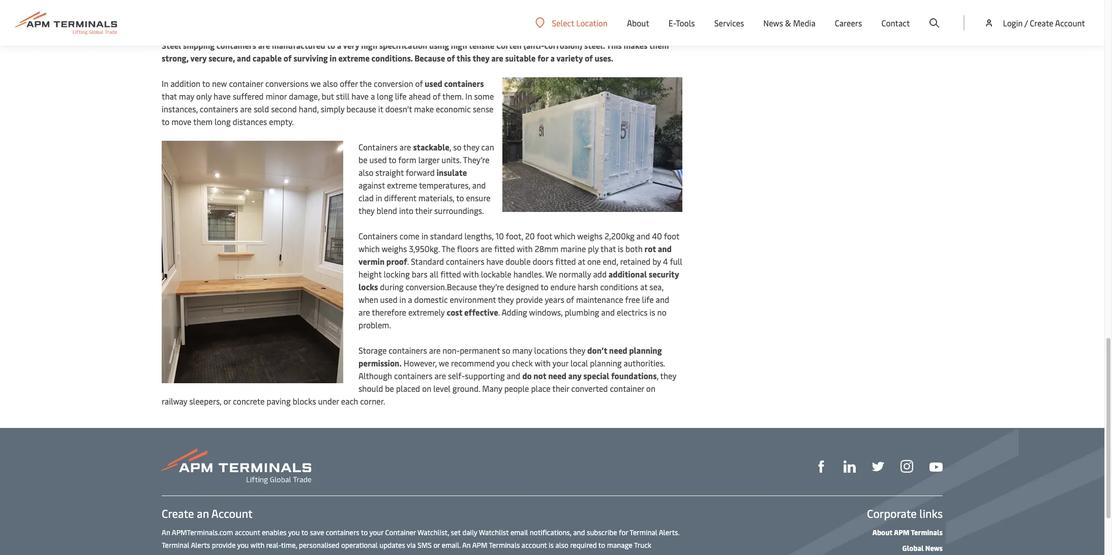 Task type: vqa. For each thing, say whether or not it's contained in the screenshot.
proof
yes



Task type: locate. For each thing, give the bounding box(es) containing it.
1 vertical spatial them
[[193, 116, 213, 127]]

requests
[[276, 553, 305, 555]]

in right clad
[[376, 192, 382, 203]]

corrosion)
[[544, 40, 582, 51]]

you up time,
[[288, 528, 300, 538]]

/
[[1025, 17, 1028, 28]]

we up the damage,
[[310, 78, 321, 89]]

2 vertical spatial you
[[237, 541, 249, 550]]

empty.
[[269, 116, 294, 127]]

global news link
[[902, 544, 943, 553]]

also inside in addition to new container conversions we also offer the conversion of used containers that may only have suffered minor damage, but still have a long life ahead of them. in some instances, containers are sold second hand, simply because it doesn't make economic sense to move them long distances empty.
[[323, 78, 338, 89]]

0 horizontal spatial foot
[[537, 230, 552, 242]]

only
[[196, 91, 212, 102]]

1 horizontal spatial news
[[925, 544, 943, 553]]

containers up the vermin on the top of the page
[[359, 230, 398, 242]]

and inside rot and vermin proof
[[658, 243, 672, 254]]

a down the
[[371, 91, 375, 102]]

1 high from the left
[[361, 40, 377, 51]]

or left concrete
[[223, 396, 231, 407]]

terminals up the global news
[[911, 528, 943, 538]]

have up lockable
[[486, 256, 504, 267]]

0 vertical spatial account
[[1055, 17, 1085, 28]]

1 vertical spatial account
[[522, 541, 547, 550]]

is inside containers come in standard lengths, 10 foot, 20 foot which weighs 2,200kg and 40 foot which weighs 3,950kg. the floors are fitted with 28mm marine ply that is both
[[618, 243, 624, 254]]

and up ensure
[[472, 180, 486, 191]]

. left adding
[[498, 307, 500, 318]]

0 vertical spatial need
[[609, 345, 627, 356]]

life up doesn't
[[395, 91, 407, 102]]

you up additional
[[237, 541, 249, 550]]

1 horizontal spatial .
[[498, 307, 500, 318]]

0 vertical spatial life
[[395, 91, 407, 102]]

the
[[442, 243, 455, 254]]

are up capable
[[258, 40, 270, 51]]

with inside however, we recommend you check with your local planning authorities. although containers are self-supporting and
[[535, 358, 551, 369]]

0 horizontal spatial that
[[162, 91, 177, 102]]

1 vertical spatial at
[[640, 281, 648, 292]]

watchlist,
[[418, 528, 449, 538]]

1 vertical spatial that
[[601, 243, 616, 254]]

. for standard
[[407, 256, 409, 267]]

on left level
[[422, 383, 431, 394]]

0 vertical spatial account
[[235, 528, 260, 538]]

is down notifications, at the bottom
[[549, 541, 554, 550]]

1 vertical spatial .
[[498, 307, 500, 318]]

foot,
[[506, 230, 523, 242]]

1 horizontal spatial extreme
[[387, 180, 417, 191]]

, inside , they should be placed on level ground. many people place their converted container on railway sleepers, or concrete paving blocks under each corner.
[[657, 370, 659, 381]]

1 vertical spatial you
[[288, 528, 300, 538]]

secure,
[[208, 52, 235, 64]]

1 horizontal spatial create
[[1030, 17, 1054, 28]]

0 horizontal spatial news
[[764, 17, 783, 28]]

0 horizontal spatial in
[[162, 78, 168, 89]]

to up surviving
[[327, 40, 335, 51]]

1 horizontal spatial in
[[465, 91, 472, 102]]

0 horizontal spatial extreme
[[338, 52, 370, 64]]

0 vertical spatial in
[[162, 78, 168, 89]]

larger
[[418, 154, 440, 165]]

normally
[[559, 269, 591, 280]]

1 vertical spatial their
[[552, 383, 569, 394]]

and left "40"
[[637, 230, 650, 242]]

0 vertical spatial their
[[415, 205, 432, 216]]

double
[[506, 256, 531, 267]]

4
[[663, 256, 668, 267]]

be
[[359, 154, 367, 165], [385, 383, 394, 394]]

is inside . adding windows, plumbing and electrics is no problem.
[[650, 307, 655, 318]]

0 horizontal spatial is
[[549, 541, 554, 550]]

1 horizontal spatial ,
[[657, 370, 659, 381]]

they inside during conversion.because they're designed to endure harsh conditions at sea, when used in a domestic environment they provide years of maintenance free life and are therefore extremely
[[498, 294, 514, 305]]

1 horizontal spatial account
[[1055, 17, 1085, 28]]

mini office equipped with a server room and reception desk image
[[162, 141, 343, 383]]

1 vertical spatial extreme
[[387, 180, 417, 191]]

fitted down 10
[[494, 243, 515, 254]]

containers inside however, we recommend you check with your local planning authorities. although containers are self-supporting and
[[394, 370, 433, 381]]

used up straight
[[369, 154, 387, 165]]

0 vertical spatial we
[[310, 78, 321, 89]]

with down the 20 at the top of page
[[517, 243, 533, 254]]

select location button
[[536, 17, 608, 28]]

used
[[425, 78, 442, 89], [369, 154, 387, 165], [380, 294, 398, 305]]

0 vertical spatial ,
[[449, 141, 451, 153]]

come
[[400, 230, 420, 242]]

domestic
[[414, 294, 448, 305]]

. up "locking"
[[407, 256, 409, 267]]

0 horizontal spatial be
[[359, 154, 367, 165]]

foot up 28mm
[[537, 230, 552, 242]]

0 vertical spatial your
[[553, 358, 569, 369]]

about for about
[[627, 17, 649, 28]]

0 vertical spatial used
[[425, 78, 442, 89]]

provide up additional
[[212, 541, 236, 550]]

fitted up "conversion.because"
[[441, 269, 461, 280]]

are
[[258, 40, 270, 51], [491, 52, 503, 64], [240, 103, 252, 114], [400, 141, 411, 153], [481, 243, 492, 254], [359, 307, 370, 318], [429, 345, 441, 356], [435, 370, 446, 381]]

to inside during conversion.because they're designed to endure harsh conditions at sea, when used in a domestic environment they provide years of maintenance free life and are therefore extremely
[[541, 281, 548, 292]]

are down suffered on the top of page
[[240, 103, 252, 114]]

e-
[[669, 17, 676, 28]]

a up offer
[[337, 40, 341, 51]]

for down (anti-
[[537, 52, 549, 64]]

0 vertical spatial long
[[377, 91, 393, 102]]

and up no
[[656, 294, 669, 305]]

at left sea,
[[640, 281, 648, 292]]

1 vertical spatial used
[[369, 154, 387, 165]]

0 horizontal spatial you
[[237, 541, 249, 550]]

0 horizontal spatial weighs
[[382, 243, 407, 254]]

containers up however,
[[389, 345, 427, 356]]

twitter image
[[872, 461, 884, 473]]

apm down corporate links
[[894, 528, 910, 538]]

a up extremely
[[408, 294, 412, 305]]

they up they're
[[463, 141, 479, 153]]

linkedin image
[[844, 461, 856, 473]]

planning down don't
[[590, 358, 622, 369]]

in down during
[[400, 294, 406, 305]]

form
[[398, 154, 416, 165]]

1 horizontal spatial planning
[[629, 345, 662, 356]]

0 vertical spatial that
[[162, 91, 177, 102]]

about down "corporate"
[[873, 528, 893, 538]]

a inside during conversion.because they're designed to endure harsh conditions at sea, when used in a domestic environment they provide years of maintenance free life and are therefore extremely
[[408, 294, 412, 305]]

strong,
[[162, 52, 189, 64]]

used inside during conversion.because they're designed to endure harsh conditions at sea, when used in a domestic environment they provide years of maintenance free life and are therefore extremely
[[380, 294, 398, 305]]

with up service
[[251, 541, 264, 550]]

they up adding
[[498, 294, 514, 305]]

0 horizontal spatial which
[[359, 243, 380, 254]]

1 horizontal spatial their
[[552, 383, 569, 394]]

1 vertical spatial terminals
[[489, 541, 520, 550]]

them right the "makes"
[[649, 40, 669, 51]]

at
[[578, 256, 585, 267], [640, 281, 648, 292], [307, 553, 314, 555]]

0 horizontal spatial on
[[422, 383, 431, 394]]

they inside , so they can be used to form larger units. they're also straight forward
[[463, 141, 479, 153]]

uses.
[[595, 52, 613, 64]]

in left 'addition'
[[162, 78, 168, 89]]

which up the vermin on the top of the page
[[359, 243, 380, 254]]

to down "we"
[[541, 281, 548, 292]]

1 horizontal spatial an
[[462, 541, 471, 550]]

many
[[512, 345, 532, 356]]

2 horizontal spatial is
[[650, 307, 655, 318]]

create left "an"
[[162, 506, 194, 521]]

extreme
[[338, 52, 370, 64], [387, 180, 417, 191]]

is inside an apmterminals.com account enables you to save containers to your container watchlist, set daily watchlist email notifications, and subscribe for terminal alerts. terminal alerts provide you with real-time, personalised operational updates via sms or email. an apm terminals account is also required to manage truck appointments or additional service requests at some terminals.
[[549, 541, 554, 550]]

an down daily
[[462, 541, 471, 550]]

2 containers from the top
[[359, 230, 398, 242]]

instagram link
[[901, 460, 913, 473]]

0 horizontal spatial terminals
[[489, 541, 520, 550]]

1 foot from the left
[[537, 230, 552, 242]]

set
[[451, 528, 461, 538]]

ice bar for event promotions, using a reefer container set at -10 degrees image
[[502, 77, 682, 212]]

0 horizontal spatial apm
[[472, 541, 487, 550]]

1 horizontal spatial that
[[601, 243, 616, 254]]

are inside however, we recommend you check with your local planning authorities. although containers are self-supporting and
[[435, 370, 446, 381]]

containers
[[359, 141, 398, 153], [359, 230, 398, 242]]

0 horizontal spatial at
[[307, 553, 314, 555]]

account up additional
[[235, 528, 260, 538]]

2 foot from the left
[[664, 230, 680, 242]]

they down clad
[[359, 205, 375, 216]]

so up units.
[[453, 141, 462, 153]]

we down non-
[[439, 358, 449, 369]]

create right /
[[1030, 17, 1054, 28]]

or inside , they should be placed on level ground. many people place their converted container on railway sleepers, or concrete paving blocks under each corner.
[[223, 396, 231, 407]]

for up manage
[[619, 528, 628, 538]]

of down endure
[[566, 294, 574, 305]]

extreme inside insulate against extreme temperatures, and clad in different materials, to ensure they blend into their surroundings.
[[387, 180, 417, 191]]

0 horizontal spatial so
[[453, 141, 462, 153]]

when
[[359, 294, 378, 305]]

in inside containers come in standard lengths, 10 foot, 20 foot which weighs 2,200kg and 40 foot which weighs 3,950kg. the floors are fitted with 28mm marine ply that is both
[[422, 230, 428, 242]]

with inside . standard containers have double doors fitted at one end, retained by 4 full height locking bars all fitted with lockable handles. we normally add
[[463, 269, 479, 280]]

be left placed
[[385, 383, 394, 394]]

also up but
[[323, 78, 338, 89]]

news left &
[[764, 17, 783, 28]]

cost effective
[[447, 307, 498, 318]]

still
[[336, 91, 350, 102]]

0 vertical spatial news
[[764, 17, 783, 28]]

1 horizontal spatial be
[[385, 383, 394, 394]]

supporting
[[465, 370, 505, 381]]

1 vertical spatial news
[[925, 544, 943, 553]]

about button
[[627, 0, 649, 46]]

1 vertical spatial which
[[359, 243, 380, 254]]

20
[[525, 230, 535, 242]]

0 vertical spatial so
[[453, 141, 462, 153]]

some inside in addition to new container conversions we also offer the conversion of used containers that may only have suffered minor damage, but still have a long life ahead of them. in some instances, containers are sold second hand, simply because it doesn't make economic sense to move them long distances empty.
[[474, 91, 494, 102]]

life right free
[[642, 294, 654, 305]]

and inside insulate against extreme temperatures, and clad in different materials, to ensure they blend into their surroundings.
[[472, 180, 486, 191]]

long left 'distances'
[[215, 116, 231, 127]]

0 vertical spatial extreme
[[338, 52, 370, 64]]

some up sense
[[474, 91, 494, 102]]

with up not
[[535, 358, 551, 369]]

level
[[433, 383, 451, 394]]

very
[[343, 40, 359, 51], [190, 52, 207, 64]]

0 horizontal spatial create
[[162, 506, 194, 521]]

2 vertical spatial is
[[549, 541, 554, 550]]

very down shipping
[[190, 52, 207, 64]]

e-tools
[[669, 17, 695, 28]]

we
[[545, 269, 557, 280]]

be inside , so they can be used to form larger units. they're also straight forward
[[359, 154, 367, 165]]

1 horizontal spatial so
[[502, 345, 510, 356]]

0 horizontal spatial long
[[215, 116, 231, 127]]

planning inside the don't need planning permission.
[[629, 345, 662, 356]]

sms
[[417, 541, 432, 550]]

years
[[545, 294, 564, 305]]

1 containers from the top
[[359, 141, 398, 153]]

and inside containers come in standard lengths, 10 foot, 20 foot which weighs 2,200kg and 40 foot which weighs 3,950kg. the floors are fitted with 28mm marine ply that is both
[[637, 230, 650, 242]]

steel
[[162, 40, 181, 51]]

0 horizontal spatial we
[[310, 78, 321, 89]]

ahead
[[409, 91, 431, 102]]

containers up secure,
[[217, 40, 256, 51]]

1 vertical spatial containers
[[359, 230, 398, 242]]

of down manufactured
[[284, 52, 292, 64]]

have down new
[[214, 91, 231, 102]]

, up units.
[[449, 141, 451, 153]]

lengths,
[[465, 230, 494, 242]]

login / create account link
[[984, 0, 1085, 46]]

enables
[[262, 528, 287, 538]]

2 high from the left
[[451, 40, 467, 51]]

have up because
[[352, 91, 369, 102]]

0 horizontal spatial terminal
[[162, 541, 189, 550]]

1 horizontal spatial is
[[618, 243, 624, 254]]

terminal up appointments
[[162, 541, 189, 550]]

their down any
[[552, 383, 569, 394]]

that
[[162, 91, 177, 102], [601, 243, 616, 254]]

. inside . adding windows, plumbing and electrics is no problem.
[[498, 307, 500, 318]]

global
[[902, 544, 924, 553]]

are up level
[[435, 370, 446, 381]]

your down locations
[[553, 358, 569, 369]]

1 horizontal spatial also
[[359, 167, 374, 178]]

your
[[553, 358, 569, 369], [369, 528, 384, 538]]

1 horizontal spatial provide
[[516, 294, 543, 305]]

, inside , so they can be used to form larger units. they're also straight forward
[[449, 141, 451, 153]]

1 horizontal spatial at
[[578, 256, 585, 267]]

second
[[271, 103, 297, 114]]

0 vertical spatial fitted
[[494, 243, 515, 254]]

their right into
[[415, 205, 432, 216]]

we inside however, we recommend you check with your local planning authorities. although containers are self-supporting and
[[439, 358, 449, 369]]

conditions
[[600, 281, 638, 292]]

2 horizontal spatial you
[[497, 358, 510, 369]]

provide inside an apmterminals.com account enables you to save containers to your container watchlist, set daily watchlist email notifications, and subscribe for terminal alerts. terminal alerts provide you with real-time, personalised operational updates via sms or email. an apm terminals account is also required to manage truck appointments or additional service requests at some terminals.
[[212, 541, 236, 550]]

be inside , they should be placed on level ground. many people place their converted container on railway sleepers, or concrete paving blocks under each corner.
[[385, 383, 394, 394]]

at inside an apmterminals.com account enables you to save containers to your container watchlist, set daily watchlist email notifications, and subscribe for terminal alerts. terminal alerts provide you with real-time, personalised operational updates via sms or email. an apm terminals account is also required to manage truck appointments or additional service requests at some terminals.
[[307, 553, 314, 555]]

contact
[[882, 17, 910, 28]]

conversions
[[265, 78, 309, 89]]

0 vertical spatial .
[[407, 256, 409, 267]]

terminal up truck
[[630, 528, 657, 538]]

they inside steel shipping containers are manufactured to a very high specification using high tensile corten (anti-corrosion) steel. this makes them strong, very secure, and capable of surviving in extreme conditions. because of this they are suitable for a variety of uses.
[[473, 52, 490, 64]]

about
[[627, 17, 649, 28], [873, 528, 893, 538]]

planning
[[629, 345, 662, 356], [590, 358, 622, 369]]

clad
[[359, 192, 374, 203]]

may
[[179, 91, 194, 102]]

containers for containers come in standard lengths, 10 foot, 20 foot which weighs 2,200kg and 40 foot which weighs 3,950kg. the floors are fitted with 28mm marine ply that is both
[[359, 230, 398, 242]]

you left check
[[497, 358, 510, 369]]

any
[[568, 370, 582, 381]]

or down alerts
[[209, 553, 215, 555]]

in right them.
[[465, 91, 472, 102]]

at left one
[[578, 256, 585, 267]]

1 horizontal spatial long
[[377, 91, 393, 102]]

foot right "40"
[[664, 230, 680, 242]]

also down notifications, at the bottom
[[555, 541, 569, 550]]

1 horizontal spatial high
[[451, 40, 467, 51]]

0 vertical spatial weighs
[[577, 230, 603, 242]]

truck
[[634, 541, 652, 550]]

with up the they're
[[463, 269, 479, 280]]

fitted down marine
[[555, 256, 576, 267]]

1 vertical spatial very
[[190, 52, 207, 64]]

1 horizontal spatial container
[[610, 383, 644, 394]]

need inside the don't need planning permission.
[[609, 345, 627, 356]]

in inside during conversion.because they're designed to endure harsh conditions at sea, when used in a domestic environment they provide years of maintenance free life and are therefore extremely
[[400, 294, 406, 305]]

2 vertical spatial used
[[380, 294, 398, 305]]

containers inside containers come in standard lengths, 10 foot, 20 foot which weighs 2,200kg and 40 foot which weighs 3,950kg. the floors are fitted with 28mm marine ply that is both
[[359, 230, 398, 242]]

terminals down watchlist on the bottom of page
[[489, 541, 520, 550]]

1 horizontal spatial them
[[649, 40, 669, 51]]

no
[[657, 307, 667, 318]]

they're
[[479, 281, 504, 292]]

recommend
[[451, 358, 495, 369]]

so left many
[[502, 345, 510, 356]]

1 horizontal spatial foot
[[664, 230, 680, 242]]

1 horizontal spatial your
[[553, 358, 569, 369]]

each
[[341, 396, 358, 407]]

adding
[[502, 307, 527, 318]]

with inside an apmterminals.com account enables you to save containers to your container watchlist, set daily watchlist email notifications, and subscribe for terminal alerts. terminal alerts provide you with real-time, personalised operational updates via sms or email. an apm terminals account is also required to manage truck appointments or additional service requests at some terminals.
[[251, 541, 264, 550]]

storage containers are non-permanent so many locations they
[[359, 345, 586, 356]]

1 on from the left
[[422, 383, 431, 394]]

an
[[197, 506, 209, 521]]

0 horizontal spatial have
[[214, 91, 231, 102]]

. inside . standard containers have double doors fitted at one end, retained by 4 full height locking bars all fitted with lockable handles. we normally add
[[407, 256, 409, 267]]

are inside containers come in standard lengths, 10 foot, 20 foot which weighs 2,200kg and 40 foot which weighs 3,950kg. the floors are fitted with 28mm marine ply that is both
[[481, 243, 492, 254]]

in right surviving
[[330, 52, 337, 64]]

them inside steel shipping containers are manufactured to a very high specification using high tensile corten (anti-corrosion) steel. this makes them strong, very secure, and capable of surviving in extreme conditions. because of this they are suitable for a variety of uses.
[[649, 40, 669, 51]]

apm
[[894, 528, 910, 538], [472, 541, 487, 550]]

provide inside during conversion.because they're designed to endure harsh conditions at sea, when used in a domestic environment they provide years of maintenance free life and are therefore extremely
[[516, 294, 543, 305]]

insulate against extreme temperatures, and clad in different materials, to ensure they blend into their surroundings.
[[359, 167, 491, 216]]

additional security locks
[[359, 269, 679, 292]]

is down 2,200kg
[[618, 243, 624, 254]]

0 horizontal spatial .
[[407, 256, 409, 267]]

used up ahead
[[425, 78, 442, 89]]

fitted inside containers come in standard lengths, 10 foot, 20 foot which weighs 2,200kg and 40 foot which weighs 3,950kg. the floors are fitted with 28mm marine ply that is both
[[494, 243, 515, 254]]

hand,
[[299, 103, 319, 114]]

and up 4 at top
[[658, 243, 672, 254]]

they down tensile
[[473, 52, 490, 64]]

railway
[[162, 396, 187, 407]]

instagram image
[[901, 460, 913, 473]]

very up offer
[[343, 40, 359, 51]]

are inside during conversion.because they're designed to endure harsh conditions at sea, when used in a domestic environment they provide years of maintenance free life and are therefore extremely
[[359, 307, 370, 318]]

doesn't
[[385, 103, 412, 114]]

via
[[407, 541, 416, 550]]

and inside an apmterminals.com account enables you to save containers to your container watchlist, set daily watchlist email notifications, and subscribe for terminal alerts. terminal alerts provide you with real-time, personalised operational updates via sms or email. an apm terminals account is also required to manage truck appointments or additional service requests at some terminals.
[[573, 528, 585, 538]]

1 vertical spatial an
[[462, 541, 471, 550]]

and right secure,
[[237, 52, 251, 64]]

0 vertical spatial at
[[578, 256, 585, 267]]

0 vertical spatial about
[[627, 17, 649, 28]]

however, we recommend you check with your local planning authorities. although containers are self-supporting and
[[359, 358, 665, 381]]

0 horizontal spatial container
[[229, 78, 263, 89]]

1 vertical spatial also
[[359, 167, 374, 178]]

apm inside an apmterminals.com account enables you to save containers to your container watchlist, set daily watchlist email notifications, and subscribe for terminal alerts. terminal alerts provide you with real-time, personalised operational updates via sms or email. an apm terminals account is also required to manage truck appointments or additional service requests at some terminals.
[[472, 541, 487, 550]]

need right don't
[[609, 345, 627, 356]]

1 horizontal spatial you
[[288, 528, 300, 538]]

because
[[415, 52, 445, 64]]

0 horizontal spatial your
[[369, 528, 384, 538]]

updates
[[380, 541, 405, 550]]

variety
[[556, 52, 583, 64]]

at inside . standard containers have double doors fitted at one end, retained by 4 full height locking bars all fitted with lockable handles. we normally add
[[578, 256, 585, 267]]

don't
[[587, 345, 607, 356]]

. for adding
[[498, 307, 500, 318]]

or right 'sms'
[[433, 541, 440, 550]]

0 vertical spatial planning
[[629, 345, 662, 356]]

containers inside . standard containers have double doors fitted at one end, retained by 4 full height locking bars all fitted with lockable handles. we normally add
[[446, 256, 484, 267]]

long up 'it' on the top left of page
[[377, 91, 393, 102]]

do not need any special foundations
[[522, 370, 657, 381]]

specification
[[379, 40, 427, 51]]

0 vertical spatial terminals
[[911, 528, 943, 538]]

28mm
[[535, 243, 559, 254]]

windows,
[[529, 307, 563, 318]]

also inside , so they can be used to form larger units. they're also straight forward
[[359, 167, 374, 178]]

to left save
[[301, 528, 308, 538]]

to inside insulate against extreme temperatures, and clad in different materials, to ensure they blend into their surroundings.
[[456, 192, 464, 203]]

high
[[361, 40, 377, 51], [451, 40, 467, 51]]

apm down daily
[[472, 541, 487, 550]]

in up the 3,950kg.
[[422, 230, 428, 242]]



Task type: describe. For each thing, give the bounding box(es) containing it.
they're
[[463, 154, 490, 165]]

2 on from the left
[[646, 383, 655, 394]]

them.
[[442, 91, 463, 102]]

simply
[[321, 103, 345, 114]]

have inside . standard containers have double doors fitted at one end, retained by 4 full height locking bars all fitted with lockable handles. we normally add
[[486, 256, 504, 267]]

40
[[652, 230, 662, 242]]

0 vertical spatial create
[[1030, 17, 1054, 28]]

at inside during conversion.because they're designed to endure harsh conditions at sea, when used in a domestic environment they provide years of maintenance free life and are therefore extremely
[[640, 281, 648, 292]]

apmt footer logo image
[[162, 449, 311, 484]]

an apmterminals.com account enables you to save containers to your container watchlist, set daily watchlist email notifications, and subscribe for terminal alerts. terminal alerts provide you with real-time, personalised operational updates via sms or email. an apm terminals account is also required to manage truck appointments or additional service requests at some terminals.
[[162, 528, 680, 555]]

surroundings.
[[434, 205, 484, 216]]

their inside insulate against extreme temperatures, and clad in different materials, to ensure they blend into their surroundings.
[[415, 205, 432, 216]]

1 horizontal spatial have
[[352, 91, 369, 102]]

alerts
[[191, 541, 210, 550]]

both
[[626, 243, 643, 254]]

them inside in addition to new container conversions we also offer the conversion of used containers that may only have suffered minor damage, but still have a long life ahead of them. in some instances, containers are sold second hand, simply because it doesn't make economic sense to move them long distances empty.
[[193, 116, 213, 127]]

are left non-
[[429, 345, 441, 356]]

2 horizontal spatial fitted
[[555, 256, 576, 267]]

can
[[481, 141, 494, 153]]

1 horizontal spatial terminal
[[630, 528, 657, 538]]

create an account
[[162, 506, 253, 521]]

manage
[[607, 541, 633, 550]]

terminals.
[[334, 553, 366, 555]]

facebook image
[[815, 461, 827, 473]]

used inside , so they can be used to form larger units. they're also straight forward
[[369, 154, 387, 165]]

planning inside however, we recommend you check with your local planning authorities. although containers are self-supporting and
[[590, 358, 622, 369]]

news inside news & media dropdown button
[[764, 17, 783, 28]]

to up only
[[202, 78, 210, 89]]

&
[[785, 17, 791, 28]]

handles.
[[513, 269, 544, 280]]

0 horizontal spatial or
[[209, 553, 215, 555]]

conditions.
[[372, 52, 413, 64]]

1 vertical spatial weighs
[[382, 243, 407, 254]]

are inside in addition to new container conversions we also offer the conversion of used containers that may only have suffered minor damage, but still have a long life ahead of them. in some instances, containers are sold second hand, simply because it doesn't make economic sense to move them long distances empty.
[[240, 103, 252, 114]]

manufactured
[[272, 40, 325, 51]]

0 horizontal spatial need
[[548, 370, 566, 381]]

many
[[482, 383, 502, 394]]

place
[[531, 383, 551, 394]]

of inside during conversion.because they're designed to endure harsh conditions at sea, when used in a domestic environment they provide years of maintenance free life and are therefore extremely
[[566, 294, 574, 305]]

about apm terminals
[[873, 528, 943, 538]]

1 horizontal spatial terminals
[[911, 528, 943, 538]]

bars
[[412, 269, 428, 280]]

designed
[[506, 281, 539, 292]]

ground.
[[453, 383, 480, 394]]

email.
[[442, 541, 461, 550]]

about for about apm terminals
[[873, 528, 893, 538]]

so inside , so they can be used to form larger units. they're also straight forward
[[453, 141, 462, 153]]

corner.
[[360, 396, 385, 407]]

1 horizontal spatial weighs
[[577, 230, 603, 242]]

maintenance
[[576, 294, 623, 305]]

minor
[[266, 91, 287, 102]]

and inside steel shipping containers are manufactured to a very high specification using high tensile corten (anti-corrosion) steel. this makes them strong, very secure, and capable of surviving in extreme conditions. because of this they are suitable for a variety of uses.
[[237, 52, 251, 64]]

new
[[212, 78, 227, 89]]

in inside steel shipping containers are manufactured to a very high specification using high tensile corten (anti-corrosion) steel. this makes them strong, very secure, and capable of surviving in extreme conditions. because of this they are suitable for a variety of uses.
[[330, 52, 337, 64]]

0 horizontal spatial account
[[211, 506, 253, 521]]

, so they can be used to form larger units. they're also straight forward
[[359, 141, 494, 178]]

for inside an apmterminals.com account enables you to save containers to your container watchlist, set daily watchlist email notifications, and subscribe for terminal alerts. terminal alerts provide you with real-time, personalised operational updates via sms or email. an apm terminals account is also required to manage truck appointments or additional service requests at some terminals.
[[619, 528, 628, 538]]

1 vertical spatial long
[[215, 116, 231, 127]]

they up local at the right
[[569, 345, 586, 356]]

0 horizontal spatial very
[[190, 52, 207, 64]]

they inside , they should be placed on level ground. many people place their converted container on railway sleepers, or concrete paving blocks under each corner.
[[660, 370, 676, 381]]

1 vertical spatial in
[[465, 91, 472, 102]]

in inside insulate against extreme temperatures, and clad in different materials, to ensure they blend into their surroundings.
[[376, 192, 382, 203]]

youtube image
[[930, 463, 943, 472]]

to up operational
[[361, 528, 368, 538]]

but
[[322, 91, 334, 102]]

and inside during conversion.because they're designed to endure harsh conditions at sea, when used in a domestic environment they provide years of maintenance free life and are therefore extremely
[[656, 294, 669, 305]]

careers button
[[835, 0, 862, 46]]

that inside in addition to new container conversions we also offer the conversion of used containers that may only have suffered minor damage, but still have a long life ahead of them. in some instances, containers are sold second hand, simply because it doesn't make economic sense to move them long distances empty.
[[162, 91, 177, 102]]

are up 'form'
[[400, 141, 411, 153]]

economic
[[436, 103, 471, 114]]

this
[[607, 40, 622, 51]]

media
[[793, 17, 816, 28]]

free
[[625, 294, 640, 305]]

contact button
[[882, 0, 910, 46]]

container inside in addition to new container conversions we also offer the conversion of used containers that may only have suffered minor damage, but still have a long life ahead of them. in some instances, containers are sold second hand, simply because it doesn't make economic sense to move them long distances empty.
[[229, 78, 263, 89]]

with inside containers come in standard lengths, 10 foot, 20 foot which weighs 2,200kg and 40 foot which weighs 3,950kg. the floors are fitted with 28mm marine ply that is both
[[517, 243, 533, 254]]

damage,
[[289, 91, 320, 102]]

a inside in addition to new container conversions we also offer the conversion of used containers that may only have suffered minor damage, but still have a long life ahead of them. in some instances, containers are sold second hand, simply because it doesn't make economic sense to move them long distances empty.
[[371, 91, 375, 102]]

harsh
[[578, 281, 598, 292]]

extreme inside steel shipping containers are manufactured to a very high specification using high tensile corten (anti-corrosion) steel. this makes them strong, very secure, and capable of surviving in extreme conditions. because of this they are suitable for a variety of uses.
[[338, 52, 370, 64]]

however,
[[404, 358, 437, 369]]

also inside an apmterminals.com account enables you to save containers to your container watchlist, set daily watchlist email notifications, and subscribe for terminal alerts. terminal alerts provide you with real-time, personalised operational updates via sms or email. an apm terminals account is also required to manage truck appointments or additional service requests at some terminals.
[[555, 541, 569, 550]]

some inside an apmterminals.com account enables you to save containers to your container watchlist, set daily watchlist email notifications, and subscribe for terminal alerts. terminal alerts provide you with real-time, personalised operational updates via sms or email. an apm terminals account is also required to manage truck appointments or additional service requests at some terminals.
[[315, 553, 333, 555]]

this
[[457, 52, 471, 64]]

using
[[429, 40, 449, 51]]

local
[[571, 358, 588, 369]]

their inside , they should be placed on level ground. many people place their converted container on railway sleepers, or concrete paving blocks under each corner.
[[552, 383, 569, 394]]

corporate
[[867, 506, 917, 521]]

0 horizontal spatial an
[[162, 528, 170, 538]]

move
[[171, 116, 191, 127]]

doors
[[533, 256, 553, 267]]

, for they
[[657, 370, 659, 381]]

of down "steel."
[[585, 52, 593, 64]]

sold
[[254, 103, 269, 114]]

daily
[[462, 528, 477, 538]]

containers inside an apmterminals.com account enables you to save containers to your container watchlist, set daily watchlist email notifications, and subscribe for terminal alerts. terminal alerts provide you with real-time, personalised operational updates via sms or email. an apm terminals account is also required to manage truck appointments or additional service requests at some terminals.
[[326, 528, 359, 538]]

rot
[[645, 243, 656, 254]]

converted
[[571, 383, 608, 394]]

to inside , so they can be used to form larger units. they're also straight forward
[[389, 154, 396, 165]]

and inside however, we recommend you check with your local planning authorities. although containers are self-supporting and
[[507, 370, 520, 381]]

under
[[318, 396, 339, 407]]

. standard containers have double doors fitted at one end, retained by 4 full height locking bars all fitted with lockable handles. we normally add
[[359, 256, 682, 280]]

life inside during conversion.because they're designed to endure harsh conditions at sea, when used in a domestic environment they provide years of maintenance free life and are therefore extremely
[[642, 294, 654, 305]]

non-
[[443, 345, 460, 356]]

to inside steel shipping containers are manufactured to a very high specification using high tensile corten (anti-corrosion) steel. this makes them strong, very secure, and capable of surviving in extreme conditions. because of this they are suitable for a variety of uses.
[[327, 40, 335, 51]]

of left them.
[[433, 91, 441, 102]]

by
[[653, 256, 661, 267]]

containers down only
[[200, 103, 238, 114]]

container inside , they should be placed on level ground. many people place their converted container on railway sleepers, or concrete paving blocks under each corner.
[[610, 383, 644, 394]]

should
[[359, 383, 383, 394]]

straight
[[375, 167, 404, 178]]

used inside in addition to new container conversions we also offer the conversion of used containers that may only have suffered minor damage, but still have a long life ahead of them. in some instances, containers are sold second hand, simply because it doesn't make economic sense to move them long distances empty.
[[425, 78, 442, 89]]

don't need planning permission.
[[359, 345, 662, 369]]

to left move
[[162, 116, 170, 127]]

containers for containers are stackable
[[359, 141, 398, 153]]

locking
[[384, 269, 410, 280]]

select
[[552, 17, 574, 28]]

suffered
[[233, 91, 264, 102]]

they inside insulate against extreme temperatures, and clad in different materials, to ensure they blend into their surroundings.
[[359, 205, 375, 216]]

1 vertical spatial create
[[162, 506, 194, 521]]

environment
[[450, 294, 496, 305]]

personalised
[[299, 541, 339, 550]]

and inside . adding windows, plumbing and electrics is no problem.
[[601, 307, 615, 318]]

make
[[414, 103, 434, 114]]

endure
[[550, 281, 576, 292]]

cost
[[447, 307, 463, 318]]

blend
[[377, 205, 397, 216]]

containers up them.
[[444, 78, 484, 89]]

1 vertical spatial terminal
[[162, 541, 189, 550]]

a down the corrosion)
[[550, 52, 555, 64]]

for inside steel shipping containers are manufactured to a very high specification using high tensile corten (anti-corrosion) steel. this makes them strong, very secure, and capable of surviving in extreme conditions. because of this they are suitable for a variety of uses.
[[537, 52, 549, 64]]

of up ahead
[[415, 78, 423, 89]]

distances
[[233, 116, 267, 127]]

your inside an apmterminals.com account enables you to save containers to your container watchlist, set daily watchlist email notifications, and subscribe for terminal alerts. terminal alerts provide you with real-time, personalised operational updates via sms or email. an apm terminals account is also required to manage truck appointments or additional service requests at some terminals.
[[369, 528, 384, 538]]

terminals inside an apmterminals.com account enables you to save containers to your container watchlist, set daily watchlist email notifications, and subscribe for terminal alerts. terminal alerts provide you with real-time, personalised operational updates via sms or email. an apm terminals account is also required to manage truck appointments or additional service requests at some terminals.
[[489, 541, 520, 550]]

do
[[522, 370, 532, 381]]

shape link
[[815, 460, 827, 473]]

of left this
[[447, 52, 455, 64]]

temperatures,
[[419, 180, 470, 191]]

against
[[359, 180, 385, 191]]

conversion.because
[[406, 281, 477, 292]]

notifications,
[[530, 528, 571, 538]]

permanent
[[460, 345, 500, 356]]

permission.
[[359, 358, 402, 369]]

fill 44 link
[[872, 460, 884, 473]]

forward
[[406, 167, 435, 178]]

containers inside steel shipping containers are manufactured to a very high specification using high tensile corten (anti-corrosion) steel. this makes them strong, very secure, and capable of surviving in extreme conditions. because of this they are suitable for a variety of uses.
[[217, 40, 256, 51]]

end,
[[603, 256, 618, 267]]

additional
[[609, 269, 647, 280]]

floors
[[457, 243, 479, 254]]

apmterminals.com
[[172, 528, 233, 538]]

about apm terminals link
[[873, 528, 943, 538]]

life inside in addition to new container conversions we also offer the conversion of used containers that may only have suffered minor damage, but still have a long life ahead of them. in some instances, containers are sold second hand, simply because it doesn't make economic sense to move them long distances empty.
[[395, 91, 407, 102]]

your inside however, we recommend you check with your local planning authorities. although containers are self-supporting and
[[553, 358, 569, 369]]

marine
[[561, 243, 586, 254]]

are down the corten
[[491, 52, 503, 64]]

required
[[570, 541, 597, 550]]

1 horizontal spatial apm
[[894, 528, 910, 538]]

ply
[[588, 243, 599, 254]]

to down subscribe
[[598, 541, 605, 550]]

, for so
[[449, 141, 451, 153]]

we inside in addition to new container conversions we also offer the conversion of used containers that may only have suffered minor damage, but still have a long life ahead of them. in some instances, containers are sold second hand, simply because it doesn't make economic sense to move them long distances empty.
[[310, 78, 321, 89]]

1 vertical spatial or
[[433, 541, 440, 550]]

you inside however, we recommend you check with your local planning authorities. although containers are self-supporting and
[[497, 358, 510, 369]]

0 vertical spatial very
[[343, 40, 359, 51]]

0 vertical spatial which
[[554, 230, 575, 242]]

concrete
[[233, 396, 265, 407]]

in addition to new container conversions we also offer the conversion of used containers that may only have suffered minor damage, but still have a long life ahead of them. in some instances, containers are sold second hand, simply because it doesn't make economic sense to move them long distances empty.
[[162, 78, 494, 127]]

that inside containers come in standard lengths, 10 foot, 20 foot which weighs 2,200kg and 40 foot which weighs 3,950kg. the floors are fitted with 28mm marine ply that is both
[[601, 243, 616, 254]]

login / create account
[[1003, 17, 1085, 28]]

0 horizontal spatial fitted
[[441, 269, 461, 280]]



